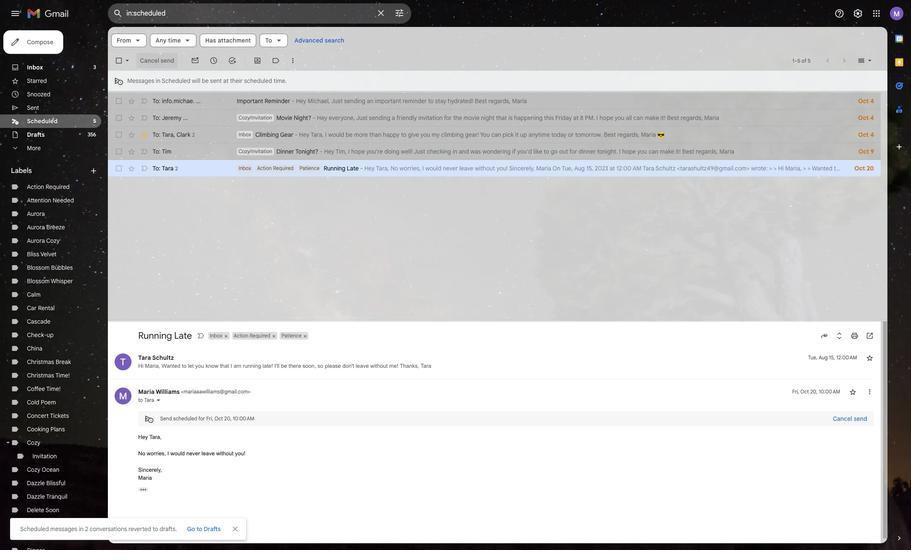 Task type: describe. For each thing, give the bounding box(es) containing it.
Not starred checkbox
[[849, 388, 857, 397]]

- right gear
[[295, 131, 298, 139]]

to left the oct 20
[[834, 165, 840, 172]]

settings image
[[853, 8, 863, 19]]

michael,
[[308, 97, 330, 105]]

0 vertical spatial be
[[202, 77, 209, 85]]

this
[[544, 114, 554, 122]]

attachment
[[218, 37, 251, 44]]

at for just
[[574, 114, 579, 122]]

invitation
[[419, 114, 443, 122]]

5 inside labels navigation
[[93, 118, 96, 124]]

0 horizontal spatial just
[[331, 97, 343, 105]]

2 vertical spatial would
[[171, 451, 185, 457]]

2 horizontal spatial 5
[[808, 58, 811, 64]]

... for to: jeremy ...
[[183, 114, 188, 122]]

2 horizontal spatial would
[[426, 165, 442, 172]]

<tarashultz49@gmail.com>
[[677, 165, 750, 172]]

hi maria, wanted to let you know that i am running late! i'll be there soon, so please don't leave without me! thanks, tara
[[138, 363, 432, 370]]

late!
[[263, 363, 273, 370]]

delete soon
[[27, 507, 59, 515]]

1 horizontal spatial maria,
[[785, 165, 802, 172]]

10:00 am inside cell
[[819, 389, 841, 395]]

patience inside button
[[282, 333, 302, 339]]

tue, aug 15, 12:00 am
[[808, 355, 857, 361]]

action required link
[[27, 183, 70, 191]]

0 horizontal spatial can
[[492, 131, 501, 139]]

breeze
[[46, 224, 65, 231]]

0 horizontal spatial for
[[198, 416, 205, 423]]

tara left clark
[[162, 131, 174, 138]]

1 vertical spatial cancel
[[833, 416, 853, 423]]

go
[[187, 526, 195, 534]]

1 vertical spatial let
[[188, 363, 194, 370]]

fri, inside cell
[[793, 389, 800, 395]]

soon
[[46, 507, 59, 515]]

calm link
[[27, 291, 41, 299]]

list inside running late main content
[[108, 346, 874, 505]]

2023
[[595, 165, 608, 172]]

hey down to tara
[[138, 435, 148, 441]]

concert
[[27, 413, 49, 420]]

you up "am"
[[638, 148, 647, 156]]

running late main content
[[108, 27, 888, 549]]

1 vertical spatial fri,
[[206, 416, 213, 423]]

0 vertical spatial make
[[645, 114, 659, 122]]

0 vertical spatial without
[[475, 165, 495, 172]]

maria williams < mariaaawilliams@gmail.com >
[[138, 389, 251, 396]]

inbox inside labels navigation
[[27, 64, 43, 71]]

2 inside to: tara 2
[[175, 165, 178, 172]]

cozy for cozy ocean
[[27, 467, 40, 474]]

delight link
[[27, 521, 46, 528]]

tomorrow.
[[575, 131, 603, 139]]

blissful
[[46, 480, 65, 488]]

labels navigation
[[0, 27, 108, 551]]

0 vertical spatial send
[[161, 57, 174, 65]]

christmas for christmas break
[[27, 359, 54, 366]]

1 horizontal spatial cancel send button
[[827, 412, 874, 427]]

coffee time! link
[[27, 386, 61, 393]]

bliss velvet link
[[27, 251, 57, 258]]

2 vertical spatial without
[[216, 451, 234, 457]]

aurora for aurora cozy
[[27, 237, 45, 245]]

inbox button
[[208, 333, 223, 340]]

blossom whisper link
[[27, 278, 73, 285]]

anytime
[[529, 131, 550, 139]]

0 vertical spatial that
[[496, 114, 507, 122]]

never inside row
[[443, 165, 458, 172]]

0 vertical spatial 15,
[[586, 165, 594, 172]]

... for to: info.michae. ...
[[196, 97, 201, 105]]

1 horizontal spatial in
[[156, 77, 160, 85]]

0 vertical spatial required
[[273, 165, 294, 172]]

was
[[471, 148, 481, 156]]

0 horizontal spatial scheduled
[[173, 416, 197, 423]]

advanced search button
[[291, 33, 348, 48]]

car
[[27, 305, 37, 312]]

happening
[[514, 114, 543, 122]]

scheduled inside running late main content
[[162, 77, 190, 85]]

there
[[289, 363, 301, 370]]

reminder
[[265, 97, 290, 105]]

calm
[[27, 291, 41, 299]]

1 horizontal spatial leave
[[356, 363, 369, 370]]

1 vertical spatial schultz
[[152, 355, 174, 362]]

everyone,
[[329, 114, 355, 122]]

you left all
[[615, 114, 625, 122]]

1 horizontal spatial wanted
[[812, 165, 833, 172]]

to: for to: tara , clark 2
[[153, 131, 161, 138]]

0 vertical spatial let
[[841, 165, 848, 172]]

action required for action required button
[[234, 333, 270, 339]]

aurora for aurora breeze
[[27, 224, 45, 231]]

not starred image
[[849, 388, 857, 397]]

maria inside sincerely, maria
[[138, 476, 152, 482]]

hey up night?
[[296, 97, 306, 105]]

patience button
[[280, 333, 303, 340]]

blossom bubbles link
[[27, 264, 73, 272]]

dazzle for dazzle tranquil
[[27, 494, 45, 501]]

more
[[354, 131, 368, 139]]

1 horizontal spatial make
[[660, 148, 675, 156]]

to: info.michae. ...
[[153, 97, 201, 105]]

cozy for cozy link
[[27, 440, 40, 447]]

fri, oct 20, 10:00 am cell
[[793, 388, 841, 397]]

- right reminder
[[292, 97, 295, 105]]

hey down you're
[[365, 165, 375, 172]]

0 vertical spatial cancel
[[140, 57, 159, 65]]

tim
[[162, 148, 172, 156]]

1 – 5 of 5
[[793, 58, 811, 64]]

blossom whisper
[[27, 278, 73, 285]]

delete soon link
[[27, 507, 59, 515]]

1 vertical spatial hi
[[138, 363, 143, 370]]

2 vertical spatial leave
[[202, 451, 215, 457]]

0 vertical spatial tue,
[[562, 165, 573, 172]]

you
[[480, 131, 490, 139]]

2 horizontal spatial tara,
[[376, 165, 389, 172]]

clear search image
[[373, 5, 390, 22]]

to: tim
[[153, 148, 172, 156]]

2 4 from the top
[[871, 114, 874, 122]]

inbox link
[[27, 64, 43, 71]]

go to drafts
[[187, 526, 221, 534]]

clark
[[177, 131, 191, 138]]

show details image
[[156, 398, 161, 403]]

to: for to: jeremy ...
[[153, 114, 161, 122]]

the
[[453, 114, 462, 122]]

move to inbox image
[[254, 56, 262, 65]]

you're
[[367, 148, 383, 156]]

0 vertical spatial cozy
[[46, 237, 60, 245]]

if
[[512, 148, 516, 156]]

4 for ...
[[871, 97, 874, 105]]

2 horizontal spatial can
[[649, 148, 659, 156]]

hey down night?
[[299, 131, 309, 139]]

action required button
[[232, 333, 271, 340]]

gear
[[280, 131, 293, 139]]

0 horizontal spatial wanted
[[162, 363, 180, 370]]

1 vertical spatial sending
[[369, 114, 390, 122]]

1 horizontal spatial hope
[[600, 114, 613, 122]]

1 horizontal spatial cancel send
[[833, 416, 868, 423]]

2 horizontal spatial just
[[414, 148, 426, 156]]

whisper
[[51, 278, 73, 285]]

any
[[156, 37, 167, 44]]

tue, aug 15, 12:00 am cell
[[808, 354, 857, 363]]

0 vertical spatial tara,
[[311, 131, 324, 139]]

labels
[[11, 167, 32, 175]]

2 horizontal spatial hope
[[622, 148, 636, 156]]

inbox inside inbox climbing gear
[[239, 132, 251, 138]]

tara right thanks,
[[421, 363, 432, 370]]

you left know
[[195, 363, 204, 370]]

more button
[[0, 142, 101, 155]]

to left the show details image
[[138, 398, 143, 404]]

time! for coffee time!
[[46, 386, 61, 393]]

no worries, i would never leave without you!
[[138, 451, 246, 457]]

2 vertical spatial tara,
[[149, 435, 162, 441]]

christmas for christmas time!
[[27, 372, 54, 380]]

0 horizontal spatial that
[[220, 363, 229, 370]]

give
[[408, 131, 419, 139]]

friendly
[[397, 114, 417, 122]]

15, inside cell
[[829, 355, 835, 361]]

china link
[[27, 345, 42, 353]]

20
[[867, 165, 874, 172]]

required for action required link
[[46, 183, 70, 191]]

1 vertical spatial 10:00 am
[[233, 416, 254, 423]]

to: tara , clark 2
[[153, 131, 195, 138]]

1 vertical spatial you!
[[235, 451, 246, 457]]

to left drafts. at the left bottom of page
[[153, 526, 158, 534]]

0 horizontal spatial sincerely,
[[138, 467, 162, 474]]

2 vertical spatial be
[[281, 363, 287, 370]]

rental
[[38, 305, 55, 312]]

1 vertical spatial 20,
[[224, 416, 232, 423]]

0 horizontal spatial never
[[186, 451, 200, 457]]

0 vertical spatial for
[[444, 114, 452, 122]]

night
[[481, 114, 495, 122]]

labels heading
[[11, 167, 89, 175]]

more image
[[289, 56, 297, 65]]

0 vertical spatial can
[[634, 114, 643, 122]]

cooking plans
[[27, 426, 65, 434]]

0 vertical spatial at
[[223, 77, 229, 85]]

1 horizontal spatial just
[[356, 114, 368, 122]]

to up "<"
[[182, 363, 187, 370]]

movie
[[277, 114, 292, 122]]

tara left the show details image
[[144, 398, 154, 404]]

running late - hey tara, no worries, i would never leave without you! sincerely, maria on tue, aug 15, 2023 at 12:00 am tara schultz <tarashultz49@gmail.com> wrote: > > hi maria, > > wanted to let
[[324, 165, 848, 172]]

important reminder - hey michael, just sending an important reminder to stay hydrated! best regards, maria
[[237, 97, 527, 105]]

1 vertical spatial for
[[570, 148, 577, 156]]

1 row from the top
[[108, 93, 881, 110]]

up inside row
[[520, 131, 527, 139]]

late for running late - hey tara, no worries, i would never leave without you! sincerely, maria on tue, aug 15, 2023 at 12:00 am tara schultz <tarashultz49@gmail.com> wrote: > > hi maria, > > wanted to let
[[347, 165, 359, 172]]

- right tonight?
[[320, 148, 323, 156]]

know
[[206, 363, 218, 370]]

break
[[56, 359, 71, 366]]

0 horizontal spatial maria,
[[145, 363, 160, 370]]

at for worries,
[[610, 165, 615, 172]]

labels image
[[272, 56, 280, 65]]

drafts.
[[160, 526, 177, 534]]

Not starred checkbox
[[866, 354, 874, 363]]

0 vertical spatial would
[[328, 131, 344, 139]]

2 row from the top
[[108, 110, 881, 126]]

9
[[871, 148, 874, 156]]

cascade link
[[27, 318, 50, 326]]

inbox down inbox climbing gear
[[239, 165, 251, 172]]

oct 4 for ,
[[859, 131, 874, 139]]

scheduled messages in 2 conversations reverted to drafts.
[[20, 526, 177, 534]]

me!
[[389, 363, 399, 370]]

cozy/invitation movie night? - hey everyone, just sending a friendly invitation for the movie night that is happening this friday at 8 pm. i hope you all can make it! best regards, maria
[[239, 114, 719, 122]]

messages in scheduled will be sent at their scheduled time.
[[127, 77, 287, 85]]

cozy ocean link
[[27, 467, 59, 474]]

running for running late - hey tara, no worries, i would never leave without you! sincerely, maria on tue, aug 15, 2023 at 12:00 am tara schultz <tarashultz49@gmail.com> wrote: > > hi maria, > > wanted to let
[[324, 165, 345, 172]]

2 horizontal spatial be
[[346, 131, 353, 139]]

send
[[160, 416, 172, 423]]

you'd
[[517, 148, 532, 156]]

aurora for aurora link
[[27, 210, 45, 218]]

dazzle tranquil link
[[27, 494, 67, 501]]

2 horizontal spatial leave
[[460, 165, 474, 172]]

0 horizontal spatial sending
[[344, 97, 365, 105]]

0 horizontal spatial it!
[[661, 114, 666, 122]]



Task type: vqa. For each thing, say whether or not it's contained in the screenshot.
the left may
no



Task type: locate. For each thing, give the bounding box(es) containing it.
cozy/invitation down inbox climbing gear
[[239, 148, 272, 155]]

cozy/invitation inside cozy/invitation dinner tonight? - hey tim, i hope you're doing well! just checking in and was wondering if you'd like to go out for dinner tonight. i hope you can make it! best regards, maria
[[239, 148, 272, 155]]

cancel
[[140, 57, 159, 65], [833, 416, 853, 423]]

2 inside to: tara , clark 2
[[192, 132, 195, 138]]

to: for to: info.michae. ...
[[153, 97, 161, 105]]

never down send scheduled for fri, oct 20, 10:00 am
[[186, 451, 200, 457]]

for left the the
[[444, 114, 452, 122]]

up inside labels navigation
[[47, 332, 54, 339]]

2 horizontal spatial at
[[610, 165, 615, 172]]

list containing tara schultz
[[108, 346, 874, 505]]

–
[[795, 58, 798, 64]]

0 horizontal spatial cancel
[[140, 57, 159, 65]]

0 vertical spatial scheduled
[[162, 77, 190, 85]]

would down checking
[[426, 165, 442, 172]]

1 vertical spatial patience
[[282, 333, 302, 339]]

to left the give
[[401, 131, 407, 139]]

1 vertical spatial action required
[[27, 183, 70, 191]]

cancel up the messages
[[140, 57, 159, 65]]

1 aurora from the top
[[27, 210, 45, 218]]

never down checking
[[443, 165, 458, 172]]

dazzle
[[27, 480, 45, 488], [27, 494, 45, 501]]

1 vertical spatial required
[[46, 183, 70, 191]]

inbox inside button
[[210, 333, 222, 339]]

drafts right go
[[204, 526, 221, 534]]

None checkbox
[[115, 56, 123, 65], [115, 97, 123, 105], [115, 114, 123, 122], [115, 131, 123, 139], [115, 148, 123, 156], [115, 164, 123, 173], [115, 56, 123, 65], [115, 97, 123, 105], [115, 114, 123, 122], [115, 131, 123, 139], [115, 148, 123, 156], [115, 164, 123, 173]]

cozy/invitation for dinner tonight?
[[239, 148, 272, 155]]

cozy/invitation for movie night?
[[239, 115, 272, 121]]

2 oct 4 from the top
[[859, 114, 874, 122]]

action for action required button
[[234, 333, 249, 339]]

sent link
[[27, 104, 39, 112]]

blossom for blossom whisper
[[27, 278, 50, 285]]

row
[[108, 93, 881, 110], [108, 110, 881, 126], [108, 126, 881, 143], [108, 143, 881, 160], [108, 160, 881, 177]]

required up needed
[[46, 183, 70, 191]]

- down "more"
[[360, 165, 363, 172]]

1 vertical spatial in
[[453, 148, 458, 156]]

running for running late
[[138, 330, 172, 342]]

maria, right wrote: at right top
[[785, 165, 802, 172]]

aug down the dinner
[[574, 165, 585, 172]]

4 to: from the top
[[153, 148, 161, 156]]

0 vertical spatial action
[[257, 165, 272, 172]]

1 horizontal spatial 20,
[[811, 389, 818, 395]]

pick
[[503, 131, 514, 139]]

2 inside alert
[[85, 526, 88, 534]]

action down inbox climbing gear
[[257, 165, 272, 172]]

just up everyone,
[[331, 97, 343, 105]]

be left "more"
[[346, 131, 353, 139]]

inbox up know
[[210, 333, 222, 339]]

1 horizontal spatial late
[[347, 165, 359, 172]]

doing
[[385, 148, 400, 156]]

2 right clark
[[192, 132, 195, 138]]

time! down break
[[55, 372, 70, 380]]

required
[[273, 165, 294, 172], [46, 183, 70, 191], [250, 333, 270, 339]]

0 horizontal spatial cancel send
[[140, 57, 174, 65]]

hey down michael,
[[317, 114, 327, 122]]

pm.
[[585, 114, 595, 122]]

in
[[156, 77, 160, 85], [453, 148, 458, 156], [79, 526, 84, 534]]

list
[[108, 346, 874, 505]]

fri,
[[793, 389, 800, 395], [206, 416, 213, 423]]

at left 8
[[574, 114, 579, 122]]

3 aurora from the top
[[27, 237, 45, 245]]

hey left tim,
[[324, 148, 334, 156]]

go
[[551, 148, 558, 156]]

2 vertical spatial for
[[198, 416, 205, 423]]

2 horizontal spatial 2
[[192, 132, 195, 138]]

1 horizontal spatial never
[[443, 165, 458, 172]]

christmas break
[[27, 359, 71, 366]]

desserts
[[27, 534, 51, 542]]

tue, right on
[[562, 165, 573, 172]]

to: for to: tara 2
[[153, 165, 161, 172]]

2 blossom from the top
[[27, 278, 50, 285]]

- right night?
[[313, 114, 316, 122]]

1 horizontal spatial that
[[496, 114, 507, 122]]

leave down and
[[460, 165, 474, 172]]

😎 image
[[658, 132, 665, 139]]

1 vertical spatial late
[[174, 330, 192, 342]]

in right the messages
[[156, 77, 160, 85]]

aug inside tue, aug 15, 12:00 am cell
[[819, 355, 828, 361]]

1 vertical spatial tue,
[[808, 355, 818, 361]]

without down send scheduled for fri, oct 20, 10:00 am
[[216, 451, 234, 457]]

dinner
[[579, 148, 596, 156]]

2 cozy/invitation from the top
[[239, 148, 272, 155]]

tickets
[[50, 413, 69, 420]]

tara down the tim
[[162, 165, 174, 172]]

tara right "am"
[[643, 165, 655, 172]]

scheduled left will
[[162, 77, 190, 85]]

1 to: from the top
[[153, 97, 161, 105]]

check-
[[27, 332, 47, 339]]

aurora cozy
[[27, 237, 60, 245]]

cooking plans link
[[27, 426, 65, 434]]

support image
[[835, 8, 845, 19]]

tara
[[162, 131, 174, 138], [162, 165, 174, 172], [643, 165, 655, 172], [138, 355, 151, 362], [421, 363, 432, 370], [144, 398, 154, 404]]

i
[[597, 114, 598, 122], [325, 131, 327, 139], [348, 148, 350, 156], [619, 148, 621, 156], [423, 165, 424, 172], [231, 363, 232, 370], [168, 451, 169, 457]]

toggle split pane mode image
[[857, 56, 866, 65]]

go to drafts link
[[184, 522, 224, 538]]

1 vertical spatial dazzle
[[27, 494, 45, 501]]

0 horizontal spatial hi
[[138, 363, 143, 370]]

row down the wondering
[[108, 160, 881, 177]]

concert tickets link
[[27, 413, 69, 420]]

desserts link
[[27, 534, 51, 542]]

alert containing scheduled messages in 2 conversations reverted to drafts.
[[10, 19, 898, 541]]

be right will
[[202, 77, 209, 85]]

4 row from the top
[[108, 143, 881, 160]]

alert
[[10, 19, 898, 541]]

scheduled down move to inbox image
[[244, 77, 272, 85]]

1 horizontal spatial would
[[328, 131, 344, 139]]

you left my
[[421, 131, 430, 139]]

oct 9
[[859, 148, 874, 156]]

to right go
[[197, 526, 202, 534]]

delete
[[27, 507, 44, 515]]

0 horizontal spatial 20,
[[224, 416, 232, 423]]

gmail image
[[27, 5, 73, 22]]

0 vertical spatial leave
[[460, 165, 474, 172]]

schultz inside row
[[656, 165, 676, 172]]

snooze image
[[210, 56, 218, 65]]

patience down tonight?
[[300, 165, 320, 172]]

3 row from the top
[[108, 126, 881, 143]]

my
[[432, 131, 440, 139]]

without down cozy/invitation dinner tonight? - hey tim, i hope you're doing well! just checking in and was wondering if you'd like to go out for dinner tonight. i hope you can make it! best regards, maria
[[475, 165, 495, 172]]

cozy/invitation inside cozy/invitation movie night? - hey everyone, just sending a friendly invitation for the movie night that is happening this friday at 8 pm. i hope you all can make it! best regards, maria
[[239, 115, 272, 121]]

scheduled for scheduled messages in 2 conversations reverted to drafts.
[[20, 526, 49, 534]]

to: left jeremy
[[153, 114, 161, 122]]

blossom up calm link
[[27, 278, 50, 285]]

5 row from the top
[[108, 160, 881, 177]]

worries, down "hey tara,"
[[147, 451, 166, 457]]

0 vertical spatial cancel send
[[140, 57, 174, 65]]

1 horizontal spatial sending
[[369, 114, 390, 122]]

no down "hey tara,"
[[138, 451, 145, 457]]

christmas time! link
[[27, 372, 70, 380]]

running
[[243, 363, 261, 370]]

tab list
[[888, 27, 911, 521]]

blossom for blossom bubbles
[[27, 264, 50, 272]]

tara down running late on the bottom of page
[[138, 355, 151, 362]]

0 vertical spatial aug
[[574, 165, 585, 172]]

4 for ,
[[871, 131, 874, 139]]

0 horizontal spatial hope
[[351, 148, 365, 156]]

to: up to: jeremy ...
[[153, 97, 161, 105]]

action for action required link
[[27, 183, 44, 191]]

0 horizontal spatial be
[[202, 77, 209, 85]]

to left go
[[544, 148, 549, 156]]

1 vertical spatial send
[[854, 416, 868, 423]]

1 christmas from the top
[[27, 359, 54, 366]]

0 vertical spatial 4
[[871, 97, 874, 105]]

hi right wrote: at right top
[[779, 165, 784, 172]]

car rental
[[27, 305, 55, 312]]

scheduled inside labels navigation
[[27, 118, 58, 125]]

wrote:
[[751, 165, 768, 172]]

... right jeremy
[[183, 114, 188, 122]]

action required inside row
[[257, 165, 294, 172]]

0 horizontal spatial in
[[79, 526, 84, 534]]

it
[[515, 131, 519, 139]]

please
[[325, 363, 341, 370]]

blossom bubbles
[[27, 264, 73, 272]]

action required inside labels navigation
[[27, 183, 70, 191]]

3 4 from the top
[[871, 131, 874, 139]]

required for action required button
[[250, 333, 270, 339]]

scheduled up desserts
[[20, 526, 49, 534]]

it! up "<tarashultz49@gmail.com>"
[[676, 148, 681, 156]]

late down "more"
[[347, 165, 359, 172]]

2 aurora from the top
[[27, 224, 45, 231]]

for down maria williams cell
[[198, 416, 205, 423]]

12:00 am
[[837, 355, 857, 361]]

late for running late
[[174, 330, 192, 342]]

dazzle down cozy ocean link
[[27, 480, 45, 488]]

hope right pm.
[[600, 114, 613, 122]]

drafts
[[27, 131, 45, 139], [204, 526, 221, 534]]

0 horizontal spatial running
[[138, 330, 172, 342]]

car rental link
[[27, 305, 55, 312]]

1 vertical spatial 2
[[175, 165, 178, 172]]

at
[[223, 77, 229, 85], [574, 114, 579, 122], [610, 165, 615, 172]]

has attachment
[[205, 37, 251, 44]]

sincerely, inside row
[[509, 165, 535, 172]]

christmas time!
[[27, 372, 70, 380]]

christmas up coffee time! link at the bottom of page
[[27, 372, 54, 380]]

china
[[27, 345, 42, 353]]

main menu image
[[10, 8, 20, 19]]

dazzle up delete
[[27, 494, 45, 501]]

that right know
[[220, 363, 229, 370]]

1 dazzle from the top
[[27, 480, 45, 488]]

20, down 'mariaaawilliams@gmail.com'
[[224, 416, 232, 423]]

0 vertical spatial in
[[156, 77, 160, 85]]

20, down tue, aug 15, 12:00 am cell
[[811, 389, 818, 395]]

cooking
[[27, 426, 49, 434]]

search mail image
[[110, 6, 126, 21]]

no inside row
[[391, 165, 398, 172]]

climbing
[[255, 131, 279, 139]]

None search field
[[108, 3, 411, 24]]

compose
[[27, 38, 53, 46]]

1 vertical spatial 15,
[[829, 355, 835, 361]]

1 cozy/invitation from the top
[[239, 115, 272, 121]]

0 horizontal spatial up
[[47, 332, 54, 339]]

sending left an
[[344, 97, 365, 105]]

0 horizontal spatial without
[[216, 451, 234, 457]]

in right messages
[[79, 526, 84, 534]]

from button
[[111, 34, 147, 47]]

it! up 😎 icon
[[661, 114, 666, 122]]

make
[[645, 114, 659, 122], [660, 148, 675, 156]]

attention needed link
[[27, 197, 74, 204]]

action required down dinner
[[257, 165, 294, 172]]

1 vertical spatial worries,
[[147, 451, 166, 457]]

0 vertical spatial ...
[[196, 97, 201, 105]]

well!
[[401, 148, 413, 156]]

happy
[[383, 131, 400, 139]]

night?
[[294, 114, 311, 122]]

0 vertical spatial 10:00 am
[[819, 389, 841, 395]]

scheduled for scheduled link
[[27, 118, 58, 125]]

an
[[367, 97, 374, 105]]

so
[[318, 363, 323, 370]]

velvet
[[40, 251, 57, 258]]

1 vertical spatial 4
[[871, 114, 874, 122]]

0 vertical spatial sincerely,
[[509, 165, 535, 172]]

for right out
[[570, 148, 577, 156]]

to: for to: tim
[[153, 148, 161, 156]]

at right 2023 on the right top of page
[[610, 165, 615, 172]]

friday
[[556, 114, 572, 122]]

oct 4 for ...
[[859, 97, 874, 105]]

2 vertical spatial at
[[610, 165, 615, 172]]

... right the info.michae.
[[196, 97, 201, 105]]

schultz right "am"
[[656, 165, 676, 172]]

inbox up starred link
[[27, 64, 43, 71]]

1 horizontal spatial cancel
[[833, 416, 853, 423]]

inbox left climbing
[[239, 132, 251, 138]]

1 vertical spatial scheduled
[[173, 416, 197, 423]]

1 vertical spatial no
[[138, 451, 145, 457]]

1 blossom from the top
[[27, 264, 50, 272]]

soon,
[[303, 363, 316, 370]]

required inside labels navigation
[[46, 183, 70, 191]]

0 vertical spatial up
[[520, 131, 527, 139]]

0 horizontal spatial action
[[27, 183, 44, 191]]

1 4 from the top
[[871, 97, 874, 105]]

3 to: from the top
[[153, 131, 161, 138]]

oct inside fri, oct 20, 10:00 am cell
[[801, 389, 809, 395]]

0 horizontal spatial let
[[188, 363, 194, 370]]

1 vertical spatial can
[[492, 131, 501, 139]]

0 horizontal spatial you!
[[235, 451, 246, 457]]

action right inbox button
[[234, 333, 249, 339]]

up right it
[[520, 131, 527, 139]]

just up "more"
[[356, 114, 368, 122]]

wanted down tara schultz
[[162, 363, 180, 370]]

tue, left 12:00 am
[[808, 355, 818, 361]]

make down 😎 icon
[[660, 148, 675, 156]]

1 vertical spatial running
[[138, 330, 172, 342]]

time!
[[55, 372, 70, 380], [46, 386, 61, 393]]

cancel send down not starred checkbox
[[833, 416, 868, 423]]

aurora
[[27, 210, 45, 218], [27, 224, 45, 231], [27, 237, 45, 245]]

1 vertical spatial without
[[370, 363, 388, 370]]

more
[[27, 145, 41, 152]]

not starred image
[[866, 354, 874, 363]]

to:
[[153, 97, 161, 105], [153, 114, 161, 122], [153, 131, 161, 138], [153, 148, 161, 156], [153, 165, 161, 172]]

gear!
[[465, 131, 479, 139]]

1 vertical spatial cancel send button
[[827, 412, 874, 427]]

can
[[634, 114, 643, 122], [492, 131, 501, 139], [649, 148, 659, 156]]

tue, inside cell
[[808, 355, 818, 361]]

drafts inside labels navigation
[[27, 131, 45, 139]]

2 vertical spatial scheduled
[[20, 526, 49, 534]]

2 horizontal spatial required
[[273, 165, 294, 172]]

at right sent
[[223, 77, 229, 85]]

dazzle for dazzle blissful
[[27, 480, 45, 488]]

Search mail text field
[[126, 9, 371, 18]]

required down dinner
[[273, 165, 294, 172]]

2 vertical spatial in
[[79, 526, 84, 534]]

action up attention on the left of the page
[[27, 183, 44, 191]]

0 horizontal spatial 2
[[85, 526, 88, 534]]

starred
[[27, 77, 47, 85]]

0 vertical spatial schultz
[[656, 165, 676, 172]]

concert tickets
[[27, 413, 69, 420]]

1 horizontal spatial without
[[370, 363, 388, 370]]

dazzle tranquil
[[27, 494, 67, 501]]

cold poem link
[[27, 399, 56, 407]]

cascade
[[27, 318, 50, 326]]

running down tim,
[[324, 165, 345, 172]]

20, inside cell
[[811, 389, 818, 395]]

2 dazzle from the top
[[27, 494, 45, 501]]

action inside button
[[234, 333, 249, 339]]

show trimmed content image
[[138, 488, 148, 493]]

hi inside row
[[779, 165, 784, 172]]

inbox climbing gear
[[239, 131, 293, 139]]

cozy left the ocean
[[27, 467, 40, 474]]

schultz
[[656, 165, 676, 172], [152, 355, 174, 362]]

cozy/invitation dinner tonight? - hey tim, i hope you're doing well! just checking in and was wondering if you'd like to go out for dinner tonight. i hope you can make it! best regards, maria
[[239, 148, 735, 156]]

hi down tara schultz
[[138, 363, 143, 370]]

0 vertical spatial patience
[[300, 165, 320, 172]]

0 vertical spatial worries,
[[400, 165, 421, 172]]

5 to: from the top
[[153, 165, 161, 172]]

let
[[841, 165, 848, 172], [188, 363, 194, 370]]

1 vertical spatial maria,
[[145, 363, 160, 370]]

drafts inside go to drafts link
[[204, 526, 221, 534]]

attention
[[27, 197, 51, 204]]

0 horizontal spatial fri,
[[206, 416, 213, 423]]

time! for christmas time!
[[55, 372, 70, 380]]

running inside row
[[324, 165, 345, 172]]

action inside labels navigation
[[27, 183, 44, 191]]

scheduled
[[162, 77, 190, 85], [27, 118, 58, 125], [20, 526, 49, 534]]

0 vertical spatial time!
[[55, 372, 70, 380]]

1 horizontal spatial tara,
[[311, 131, 324, 139]]

has attachment button
[[200, 34, 257, 47]]

christmas down china link
[[27, 359, 54, 366]]

maria, down tara schultz
[[145, 363, 160, 370]]

1 vertical spatial at
[[574, 114, 579, 122]]

aurora down attention on the left of the page
[[27, 210, 45, 218]]

0 vertical spatial you!
[[497, 165, 508, 172]]

cozy link
[[27, 440, 40, 447]]

let left know
[[188, 363, 194, 370]]

send down not starred checkbox
[[854, 416, 868, 423]]

to
[[265, 37, 272, 44]]

maria williams cell
[[138, 389, 251, 396]]

make up 😎 icon
[[645, 114, 659, 122]]

10:00 am left not starred icon
[[819, 389, 841, 395]]

0 vertical spatial hi
[[779, 165, 784, 172]]

cozy
[[46, 237, 60, 245], [27, 440, 40, 447], [27, 467, 40, 474]]

will
[[192, 77, 200, 85]]

0 vertical spatial scheduled
[[244, 77, 272, 85]]

hope left you're
[[351, 148, 365, 156]]

aurora up bliss
[[27, 237, 45, 245]]

add to tasks image
[[228, 56, 237, 65]]

1 vertical spatial it!
[[676, 148, 681, 156]]

0 horizontal spatial make
[[645, 114, 659, 122]]

> inside 'maria williams < mariaaawilliams@gmail.com >'
[[248, 389, 251, 395]]

0 vertical spatial cancel send button
[[137, 53, 178, 68]]

row up night
[[108, 93, 881, 110]]

2 vertical spatial just
[[414, 148, 426, 156]]

drafts up more on the top
[[27, 131, 45, 139]]

advanced search options image
[[391, 5, 408, 22]]

messages
[[50, 526, 77, 534]]

action required inside action required button
[[234, 333, 270, 339]]

and
[[459, 148, 469, 156]]

2 to: from the top
[[153, 114, 161, 122]]

0 horizontal spatial schultz
[[152, 355, 174, 362]]

hey
[[296, 97, 306, 105], [317, 114, 327, 122], [299, 131, 309, 139], [324, 148, 334, 156], [365, 165, 375, 172], [138, 435, 148, 441]]

search
[[325, 37, 344, 44]]

2 vertical spatial can
[[649, 148, 659, 156]]

tonight.
[[597, 148, 618, 156]]

of
[[802, 58, 807, 64]]

2 christmas from the top
[[27, 372, 54, 380]]

1 oct 4 from the top
[[859, 97, 874, 105]]

1 horizontal spatial for
[[444, 114, 452, 122]]

sincerely,
[[509, 165, 535, 172], [138, 467, 162, 474]]

action required for action required link
[[27, 183, 70, 191]]

sending left a
[[369, 114, 390, 122]]

row down you
[[108, 143, 881, 160]]

1 horizontal spatial running
[[324, 165, 345, 172]]

1 horizontal spatial action
[[234, 333, 249, 339]]

required inside action required button
[[250, 333, 270, 339]]

coffee time!
[[27, 386, 61, 393]]

scheduled inside alert
[[20, 526, 49, 534]]

1 horizontal spatial required
[[250, 333, 270, 339]]

bliss velvet
[[27, 251, 57, 258]]

in left and
[[453, 148, 458, 156]]

to left stay
[[428, 97, 434, 105]]

1 horizontal spatial 5
[[798, 58, 801, 64]]

3 oct 4 from the top
[[859, 131, 874, 139]]



